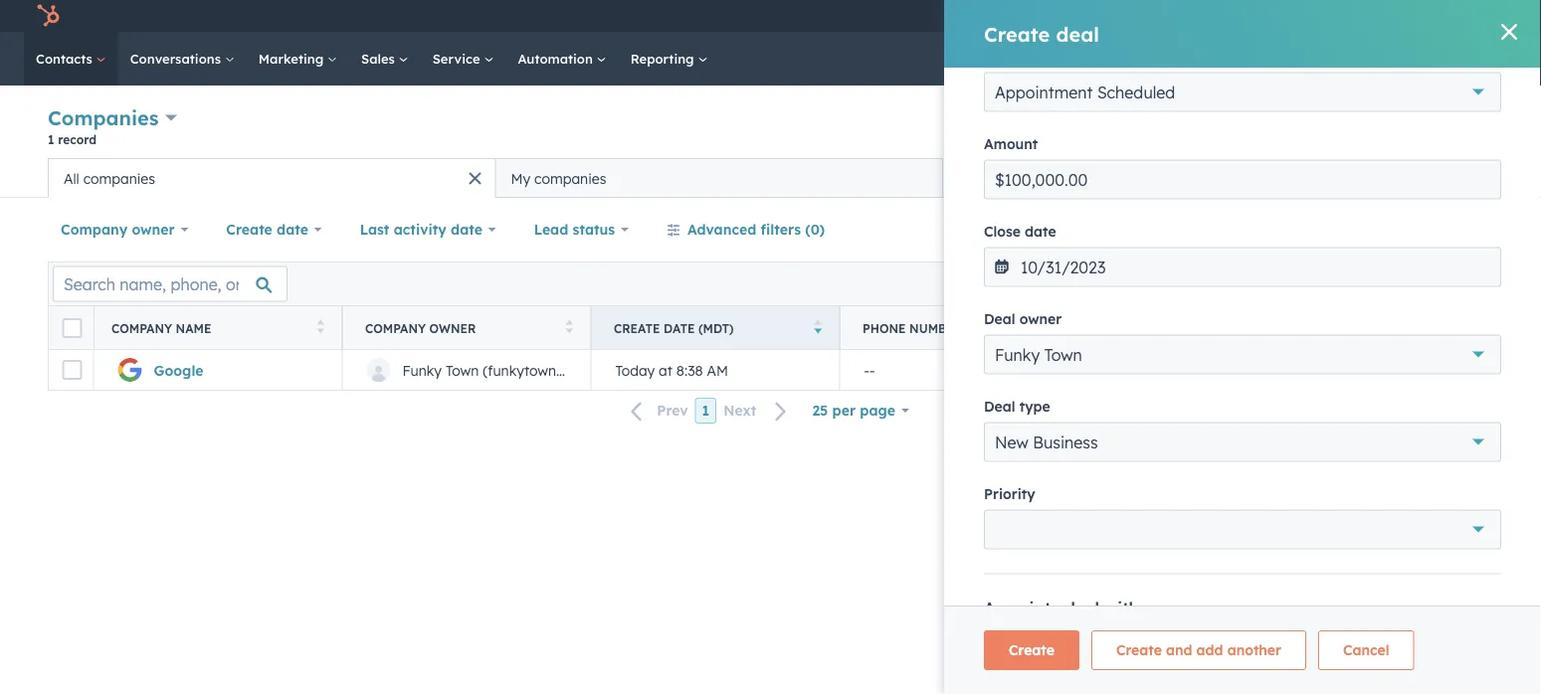 Task type: locate. For each thing, give the bounding box(es) containing it.
2 + add from the top
[[1481, 342, 1521, 359]]

1 horizontal spatial create
[[614, 321, 660, 336]]

menu
[[1118, 0, 1517, 32]]

1 date from the left
[[277, 221, 308, 238]]

google
[[1196, 21, 1267, 46], [1232, 186, 1272, 201], [154, 361, 203, 379]]

add view (2/5)
[[986, 169, 1089, 187]]

owner up town
[[429, 321, 476, 336]]

associated down mountain view
[[1387, 384, 1459, 402]]

associated down phone: --
[[1214, 278, 1289, 295]]

this inside track the customer requests associated with this record.
[[1472, 515, 1495, 532]]

1 horizontal spatial press to sort. image
[[1312, 320, 1319, 334]]

the left revenue
[[1215, 384, 1236, 402]]

+ add down edit columns button
[[1481, 342, 1521, 359]]

4 press to sort. element from the left
[[1312, 320, 1319, 337]]

search image
[[1499, 52, 1513, 66]]

-- inside button
[[864, 361, 875, 379]]

marketplaces image
[[1279, 9, 1297, 27]]

at left 8:38
[[659, 361, 672, 379]]

1 the from the top
[[1215, 384, 1236, 402]]

1 vertical spatial company owner
[[365, 321, 476, 336]]

0 vertical spatial owner
[[132, 221, 175, 238]]

ceo at google
[[1189, 186, 1272, 201]]

company name
[[111, 321, 211, 336]]

(0) for deals
[[1243, 342, 1262, 359]]

1 vertical spatial with
[[1440, 515, 1468, 532]]

(0) inside deals (0) dropdown button
[[1243, 342, 1262, 359]]

1 press to sort. image from the left
[[1063, 320, 1070, 334]]

with for track the customer requests associated with this record.
[[1440, 515, 1468, 532]]

descending sort. press to sort ascending. image
[[814, 320, 822, 334]]

next
[[723, 402, 756, 420]]

+ add button for deals (0) dropdown button
[[1481, 339, 1521, 363]]

25 per page
[[812, 402, 895, 419]]

+ add down search button
[[1481, 108, 1521, 126]]

track inside track the customer requests associated with this record.
[[1176, 515, 1211, 532]]

export
[[1328, 277, 1366, 291]]

1 horizontal spatial at
[[1217, 186, 1228, 201]]

track for track the customer requests associated with this record.
[[1176, 515, 1211, 532]]

create
[[226, 221, 272, 238], [614, 321, 660, 336]]

(0) inside payments (0) dropdown button
[[1273, 603, 1293, 620]]

menu item
[[1224, 0, 1228, 32]]

this for track the revenue opportunities associated with this record.
[[1494, 384, 1517, 402]]

+
[[1481, 108, 1489, 126], [1481, 342, 1489, 359]]

1 horizontal spatial last
[[1111, 321, 1141, 336]]

0 horizontal spatial company owner
[[61, 221, 175, 238]]

1
[[48, 132, 54, 147], [702, 402, 710, 419]]

view right mountain
[[1427, 361, 1459, 379]]

company owner button
[[48, 210, 201, 250]]

press to sort. element
[[317, 320, 324, 337], [566, 320, 573, 337], [1063, 320, 1070, 337], [1312, 320, 1319, 337]]

1 vertical spatial this
[[1472, 515, 1495, 532]]

contacts link
[[24, 32, 118, 86]]

(0) right filters
[[805, 221, 825, 238]]

2 press to sort. image from the left
[[1312, 320, 1319, 334]]

+ down search button
[[1481, 108, 1489, 126]]

google down "name"
[[154, 361, 203, 379]]

1 -- from the left
[[864, 361, 875, 379]]

1 vertical spatial +
[[1481, 342, 1489, 359]]

associated for opportunities
[[1387, 384, 1459, 402]]

+ add button down search button
[[1481, 105, 1521, 129]]

payments (0)
[[1200, 603, 1293, 620]]

(0) right "deals"
[[1243, 342, 1262, 359]]

owner up search name, phone, or domain search field
[[132, 221, 175, 238]]

0 vertical spatial associated
[[1214, 278, 1289, 295]]

funky town image
[[1430, 7, 1447, 25]]

track left customer
[[1176, 515, 1211, 532]]

funky town (funkytownclown1@gmail.com) button
[[342, 350, 687, 390]]

the for revenue
[[1215, 384, 1236, 402]]

1 horizontal spatial date
[[451, 221, 482, 238]]

activity
[[1145, 321, 1204, 336]]

1 vertical spatial the
[[1215, 515, 1236, 532]]

1 vertical spatial associated
[[1387, 384, 1459, 402]]

company owner down all companies
[[61, 221, 175, 238]]

press to sort. image for phone number
[[1063, 320, 1070, 334]]

my companies
[[511, 170, 606, 187]]

0 horizontal spatial --
[[864, 361, 875, 379]]

the inside track the revenue opportunities associated with this record.
[[1215, 384, 1236, 402]]

advanced
[[687, 221, 756, 238]]

record. up payments
[[1176, 539, 1221, 556]]

1 right prev
[[702, 402, 710, 419]]

the inside track the customer requests associated with this record.
[[1215, 515, 1236, 532]]

2 + from the top
[[1481, 342, 1489, 359]]

marketplaces button
[[1267, 0, 1309, 32]]

save
[[1197, 642, 1230, 659]]

press to sort. image
[[317, 320, 324, 334], [566, 320, 573, 334]]

companies right my
[[534, 170, 606, 187]]

2 vertical spatial associated
[[1365, 515, 1436, 532]]

record. inside track the revenue opportunities associated with this record.
[[1176, 408, 1221, 426]]

track down "deals"
[[1176, 384, 1211, 402]]

0 horizontal spatial 1
[[48, 132, 54, 147]]

+ for deals (0) dropdown button
[[1481, 342, 1489, 359]]

0 horizontal spatial press to sort. image
[[1063, 320, 1070, 334]]

lead
[[534, 221, 568, 238]]

number
[[909, 321, 962, 336]]

+ down edit columns button
[[1481, 342, 1489, 359]]

2 companies from the left
[[534, 170, 606, 187]]

+ add for contacts (1) dropdown button's + add button
[[1481, 108, 1521, 126]]

edit columns button
[[1391, 271, 1488, 297]]

1 horizontal spatial date
[[1208, 321, 1239, 336]]

1 inside button
[[702, 402, 710, 419]]

create down "all companies" button
[[226, 221, 272, 238]]

0 vertical spatial contacts
[[36, 50, 96, 67]]

0 vertical spatial add
[[1494, 108, 1521, 126]]

2 date from the left
[[451, 221, 482, 238]]

0 vertical spatial (0)
[[805, 221, 825, 238]]

export button
[[1315, 271, 1379, 297]]

0 vertical spatial + add button
[[1481, 105, 1521, 129]]

0 vertical spatial this
[[1494, 384, 1517, 402]]

at for today
[[659, 361, 672, 379]]

-- up "page"
[[864, 361, 875, 379]]

press to sort. element for company owner
[[566, 320, 573, 337]]

+ add button down edit columns button
[[1481, 339, 1521, 363]]

filters
[[761, 221, 801, 238]]

companies for my companies
[[534, 170, 606, 187]]

2 horizontal spatial (0)
[[1273, 603, 1293, 620]]

2 track from the top
[[1176, 515, 1211, 532]]

(sample
[[1294, 160, 1351, 177]]

1 horizontal spatial view
[[1427, 361, 1459, 379]]

last activity date
[[360, 221, 482, 238]]

google down halligan
[[1232, 186, 1272, 201]]

0 horizontal spatial at
[[659, 361, 672, 379]]

associated inside view associated contacts link
[[1214, 278, 1289, 295]]

0 horizontal spatial create
[[226, 221, 272, 238]]

0 vertical spatial 1
[[48, 132, 54, 147]]

record. inside track the customer requests associated with this record.
[[1176, 539, 1221, 556]]

1 horizontal spatial company owner
[[365, 321, 476, 336]]

my companies button
[[495, 158, 943, 198]]

0 vertical spatial the
[[1215, 384, 1236, 402]]

1 vertical spatial (0)
[[1243, 342, 1262, 359]]

1 horizontal spatial (0)
[[1243, 342, 1262, 359]]

view
[[1176, 278, 1209, 295], [1427, 361, 1459, 379]]

0 vertical spatial track
[[1176, 384, 1211, 402]]

1 press to sort. image from the left
[[317, 320, 324, 334]]

1 horizontal spatial --
[[1113, 361, 1124, 379]]

today
[[615, 361, 655, 379]]

associated inside track the customer requests associated with this record.
[[1365, 515, 1436, 532]]

25
[[812, 402, 828, 419]]

1 vertical spatial last
[[1111, 321, 1141, 336]]

phone
[[863, 321, 906, 336]]

0 vertical spatial company owner
[[61, 221, 175, 238]]

2 press to sort. image from the left
[[566, 320, 573, 334]]

prev button
[[619, 398, 695, 424]]

associated inside track the revenue opportunities associated with this record.
[[1387, 384, 1459, 402]]

+ for contacts (1) dropdown button
[[1481, 108, 1489, 126]]

press to sort. image for fourth "press to sort." element from the right
[[317, 320, 324, 334]]

press to sort. element for phone number
[[1063, 320, 1070, 337]]

contacts left (1) in the top right of the page
[[1200, 109, 1261, 126]]

city
[[1360, 321, 1390, 336]]

companies
[[83, 170, 155, 187], [534, 170, 606, 187]]

record. down "deals"
[[1176, 408, 1221, 426]]

date right 'activity'
[[451, 221, 482, 238]]

2 + add button from the top
[[1481, 339, 1521, 363]]

1 record. from the top
[[1176, 408, 1221, 426]]

1 vertical spatial record.
[[1176, 539, 1221, 556]]

0 vertical spatial with
[[1462, 384, 1490, 402]]

0 horizontal spatial companies
[[83, 170, 155, 187]]

conversations link
[[118, 32, 247, 86]]

date down "all companies" button
[[277, 221, 308, 238]]

2 press to sort. element from the left
[[566, 320, 573, 337]]

record. for track the revenue opportunities associated with this record.
[[1176, 408, 1221, 426]]

1 horizontal spatial (mdt)
[[1243, 321, 1278, 336]]

add for contacts (1) dropdown button
[[1494, 108, 1521, 126]]

create up today
[[614, 321, 660, 336]]

with inside track the customer requests associated with this record.
[[1440, 515, 1468, 532]]

0 vertical spatial + add
[[1481, 108, 1521, 126]]

contacts inside dropdown button
[[1200, 109, 1261, 126]]

1 vertical spatial track
[[1176, 515, 1211, 532]]

reporting link
[[619, 32, 720, 86]]

payments
[[1200, 603, 1269, 620]]

menu containing funky
[[1118, 0, 1517, 32]]

1 for 1
[[702, 402, 710, 419]]

add
[[1494, 108, 1521, 126], [986, 169, 1013, 187], [1494, 342, 1521, 359]]

name
[[176, 321, 211, 336]]

1 + add from the top
[[1481, 108, 1521, 126]]

last inside popup button
[[360, 221, 389, 238]]

columns
[[1429, 277, 1475, 291]]

last
[[360, 221, 389, 238], [1111, 321, 1141, 336]]

save button
[[1172, 631, 1255, 671]]

1 companies from the left
[[83, 170, 155, 187]]

+ add button
[[1481, 105, 1521, 129], [1481, 339, 1521, 363]]

0 horizontal spatial press to sort. image
[[317, 320, 324, 334]]

1 horizontal spatial press to sort. image
[[566, 320, 573, 334]]

1 vertical spatial + add button
[[1481, 339, 1521, 363]]

2 vertical spatial (0)
[[1273, 603, 1293, 620]]

companies
[[48, 105, 159, 130]]

1 horizontal spatial owner
[[429, 321, 476, 336]]

1 left record
[[48, 132, 54, 147]]

help button
[[1313, 0, 1347, 32]]

company
[[61, 221, 127, 238], [111, 321, 172, 336], [365, 321, 426, 336]]

date up "deals"
[[1208, 321, 1239, 336]]

1 horizontal spatial companies
[[534, 170, 606, 187]]

0 vertical spatial create
[[226, 221, 272, 238]]

add inside popup button
[[986, 169, 1013, 187]]

view inside button
[[1427, 361, 1459, 379]]

companies inside "all companies" button
[[83, 170, 155, 187]]

pagination navigation
[[619, 398, 799, 424]]

date up today at 8:38 am
[[664, 321, 695, 336]]

contact)
[[1356, 160, 1416, 177]]

company owner up funky
[[365, 321, 476, 336]]

1 horizontal spatial 1
[[702, 402, 710, 419]]

at
[[1217, 186, 1228, 201], [659, 361, 672, 379]]

track for track the revenue opportunities associated with this record.
[[1176, 384, 1211, 402]]

close image
[[1501, 24, 1517, 40]]

view up last activity date (mdt)
[[1176, 278, 1209, 295]]

2 (mdt) from the left
[[1243, 321, 1278, 336]]

1 inside companies banner
[[48, 132, 54, 147]]

companies right all
[[83, 170, 155, 187]]

2 record. from the top
[[1176, 539, 1221, 556]]

1 vertical spatial + add
[[1481, 342, 1521, 359]]

(0) right payments
[[1273, 603, 1293, 620]]

press to sort. image
[[1063, 320, 1070, 334], [1312, 320, 1319, 334]]

press to sort. element for last activity date (mdt)
[[1312, 320, 1319, 337]]

0 vertical spatial +
[[1481, 108, 1489, 126]]

0 horizontal spatial contacts
[[36, 50, 96, 67]]

0 horizontal spatial (mdt)
[[698, 321, 734, 336]]

prev
[[657, 402, 688, 420]]

mountain
[[1361, 361, 1423, 379]]

1 vertical spatial view
[[1427, 361, 1459, 379]]

0 horizontal spatial last
[[360, 221, 389, 238]]

(mdt) up am
[[698, 321, 734, 336]]

per
[[832, 402, 856, 419]]

0 vertical spatial at
[[1217, 186, 1228, 201]]

companies inside my companies button
[[534, 170, 606, 187]]

company inside 'popup button'
[[61, 221, 127, 238]]

0 horizontal spatial owner
[[132, 221, 175, 238]]

add for deals (0) dropdown button
[[1494, 342, 1521, 359]]

edit
[[1403, 277, 1425, 291]]

1 vertical spatial contacts
[[1200, 109, 1261, 126]]

0 horizontal spatial (0)
[[805, 221, 825, 238]]

the left customer
[[1215, 515, 1236, 532]]

1 for 1 record
[[48, 132, 54, 147]]

0 vertical spatial last
[[360, 221, 389, 238]]

with inside track the revenue opportunities associated with this record.
[[1462, 384, 1490, 402]]

create for create date (mdt)
[[614, 321, 660, 336]]

1 vertical spatial add
[[986, 169, 1013, 187]]

record.
[[1176, 408, 1221, 426], [1176, 539, 1221, 556]]

date
[[664, 321, 695, 336], [1208, 321, 1239, 336]]

0 vertical spatial view
[[1176, 278, 1209, 295]]

the
[[1215, 384, 1236, 402], [1215, 515, 1236, 532]]

1 track from the top
[[1176, 384, 1211, 402]]

(mdt) up the deals (0)
[[1243, 321, 1278, 336]]

1 + from the top
[[1481, 108, 1489, 126]]

1 + add button from the top
[[1481, 105, 1521, 129]]

3 press to sort. element from the left
[[1063, 320, 1070, 337]]

contacts (1)
[[1200, 109, 1284, 126]]

2 vertical spatial google
[[154, 361, 203, 379]]

with
[[1462, 384, 1490, 402], [1440, 515, 1468, 532]]

company down all companies
[[61, 221, 127, 238]]

-- down last activity date (mdt)
[[1113, 361, 1124, 379]]

1 vertical spatial google
[[1232, 186, 1272, 201]]

contacts
[[36, 50, 96, 67], [1200, 109, 1261, 126]]

2 vertical spatial add
[[1494, 342, 1521, 359]]

last activity date (mdt)
[[1111, 321, 1278, 336]]

companies for all companies
[[83, 170, 155, 187]]

1 press to sort. element from the left
[[317, 320, 324, 337]]

phone number
[[863, 321, 962, 336]]

reporting
[[630, 50, 698, 67]]

1 vertical spatial create
[[614, 321, 660, 336]]

1 vertical spatial at
[[659, 361, 672, 379]]

funky button
[[1418, 0, 1515, 32]]

my
[[511, 170, 530, 187]]

at right ceo
[[1217, 186, 1228, 201]]

last left 'activity'
[[360, 221, 389, 238]]

1 horizontal spatial contacts
[[1200, 109, 1261, 126]]

1 vertical spatial 1
[[702, 402, 710, 419]]

google left marketplaces icon
[[1196, 21, 1267, 46]]

contacts down hubspot link
[[36, 50, 96, 67]]

0 horizontal spatial date
[[277, 221, 308, 238]]

create inside popup button
[[226, 221, 272, 238]]

cancel button
[[1267, 631, 1363, 671]]

this inside track the revenue opportunities associated with this record.
[[1494, 384, 1517, 402]]

2 the from the top
[[1215, 515, 1236, 532]]

last left activity
[[1111, 321, 1141, 336]]

associated right requests
[[1365, 515, 1436, 532]]

contacts (1) button
[[1156, 90, 1473, 144]]

0 horizontal spatial date
[[664, 321, 695, 336]]

0 vertical spatial record.
[[1176, 408, 1221, 426]]

(0)
[[805, 221, 825, 238], [1243, 342, 1262, 359], [1273, 603, 1293, 620]]

track inside track the revenue opportunities associated with this record.
[[1176, 384, 1211, 402]]



Task type: vqa. For each thing, say whether or not it's contained in the screenshot.
Main Team
no



Task type: describe. For each thing, give the bounding box(es) containing it.
opportunities
[[1295, 384, 1383, 402]]

record. for track the customer requests associated with this record.
[[1176, 539, 1221, 556]]

lead status button
[[521, 210, 642, 250]]

1 button
[[695, 398, 716, 424]]

status
[[573, 221, 615, 238]]

edit columns
[[1403, 277, 1475, 291]]

upgrade
[[1154, 9, 1210, 26]]

mountain view button
[[1337, 350, 1541, 390]]

owner inside 'popup button'
[[132, 221, 175, 238]]

25 per page button
[[799, 391, 922, 431]]

all companies button
[[48, 158, 495, 198]]

contacts for contacts (1)
[[1200, 109, 1261, 126]]

brian
[[1189, 160, 1226, 177]]

ceo
[[1189, 186, 1213, 201]]

deals
[[1200, 342, 1238, 359]]

search button
[[1489, 42, 1523, 76]]

brian halligan (sample contact)
[[1189, 160, 1416, 177]]

1 date from the left
[[664, 321, 695, 336]]

view associated contacts
[[1176, 278, 1353, 295]]

am
[[707, 361, 728, 379]]

last for last activity date
[[360, 221, 389, 238]]

8:38
[[676, 361, 703, 379]]

funky
[[402, 361, 442, 379]]

associated for requests
[[1365, 515, 1436, 532]]

customer
[[1240, 515, 1301, 532]]

last activity date button
[[347, 210, 509, 250]]

town
[[446, 361, 479, 379]]

(0) inside advanced filters (0) button
[[805, 221, 825, 238]]

view associated contacts link
[[1176, 275, 1353, 299]]

this for track the customer requests associated with this record.
[[1472, 515, 1495, 532]]

service link
[[420, 32, 506, 86]]

contacts for contacts
[[36, 50, 96, 67]]

at for ceo
[[1217, 186, 1228, 201]]

2 -- from the left
[[1113, 361, 1124, 379]]

(1)
[[1266, 109, 1284, 126]]

notifications image
[[1388, 9, 1406, 27]]

page
[[860, 402, 895, 419]]

settings link
[[1351, 5, 1376, 26]]

press to sort. image for last activity date (mdt)
[[1312, 320, 1319, 334]]

create date (mdt)
[[614, 321, 734, 336]]

funky
[[1451, 7, 1485, 24]]

automation link
[[506, 32, 619, 86]]

0 vertical spatial google
[[1196, 21, 1267, 46]]

last for last activity date (mdt)
[[1111, 321, 1141, 336]]

+ add for + add button related to deals (0) dropdown button
[[1481, 342, 1521, 359]]

descending sort. press to sort ascending. element
[[814, 320, 822, 337]]

the for customer
[[1215, 515, 1236, 532]]

create date button
[[213, 210, 335, 250]]

google link
[[154, 361, 203, 379]]

next button
[[716, 398, 799, 424]]

2 date from the left
[[1208, 321, 1239, 336]]

+ add button for contacts (1) dropdown button
[[1481, 105, 1521, 129]]

cancel
[[1292, 642, 1338, 659]]

requests
[[1305, 515, 1361, 532]]

calling icon image
[[1238, 8, 1255, 26]]

1 (mdt) from the left
[[698, 321, 734, 336]]

-- button
[[840, 350, 1088, 390]]

activity
[[394, 221, 446, 238]]

hubspot image
[[36, 4, 60, 28]]

contacts
[[1293, 278, 1353, 295]]

calling icon button
[[1230, 3, 1263, 29]]

advanced filters (0)
[[687, 221, 825, 238]]

mountain view
[[1361, 361, 1459, 379]]

help image
[[1321, 9, 1339, 27]]

press to sort. image for company owner "press to sort." element
[[566, 320, 573, 334]]

companies button
[[48, 103, 177, 132]]

company left "name"
[[111, 321, 172, 336]]

create for create date
[[226, 221, 272, 238]]

(funkytownclown1@gmail.com)
[[483, 361, 687, 379]]

sales
[[361, 50, 399, 67]]

1 vertical spatial owner
[[429, 321, 476, 336]]

create date
[[226, 221, 308, 238]]

Search name, phone, or domain search field
[[53, 266, 288, 302]]

marketing link
[[247, 32, 349, 86]]

marketing
[[258, 50, 327, 67]]

track the revenue opportunities associated with this record.
[[1176, 384, 1517, 426]]

deals (0)
[[1200, 342, 1262, 359]]

1 record
[[48, 132, 97, 147]]

add view (2/5) button
[[951, 158, 1113, 198]]

hubspot link
[[24, 4, 75, 28]]

funky town (funkytownclown1@gmail.com)
[[402, 361, 687, 379]]

upgrade image
[[1132, 9, 1150, 27]]

Search HubSpot search field
[[1261, 42, 1505, 76]]

service
[[432, 50, 484, 67]]

automation
[[518, 50, 597, 67]]

all companies
[[64, 170, 155, 187]]

halligan
[[1231, 160, 1290, 177]]

companies banner
[[48, 102, 1493, 158]]

today at 8:38 am
[[615, 361, 728, 379]]

deals (0) button
[[1156, 324, 1473, 377]]

brian halligan (sample contact) link
[[1189, 160, 1416, 177]]

(0) for payments
[[1273, 603, 1293, 620]]

phone:
[[1189, 233, 1233, 251]]

record
[[58, 132, 97, 147]]

company owner inside 'popup button'
[[61, 221, 175, 238]]

settings image
[[1354, 8, 1372, 26]]

(2/5)
[[1054, 169, 1089, 187]]

lead status
[[534, 221, 615, 238]]

with for track the revenue opportunities associated with this record.
[[1462, 384, 1490, 402]]

payments (0) button
[[1156, 584, 1513, 638]]

company up funky
[[365, 321, 426, 336]]

view
[[1018, 169, 1050, 187]]

notifications button
[[1380, 0, 1414, 32]]

0 horizontal spatial view
[[1176, 278, 1209, 295]]



